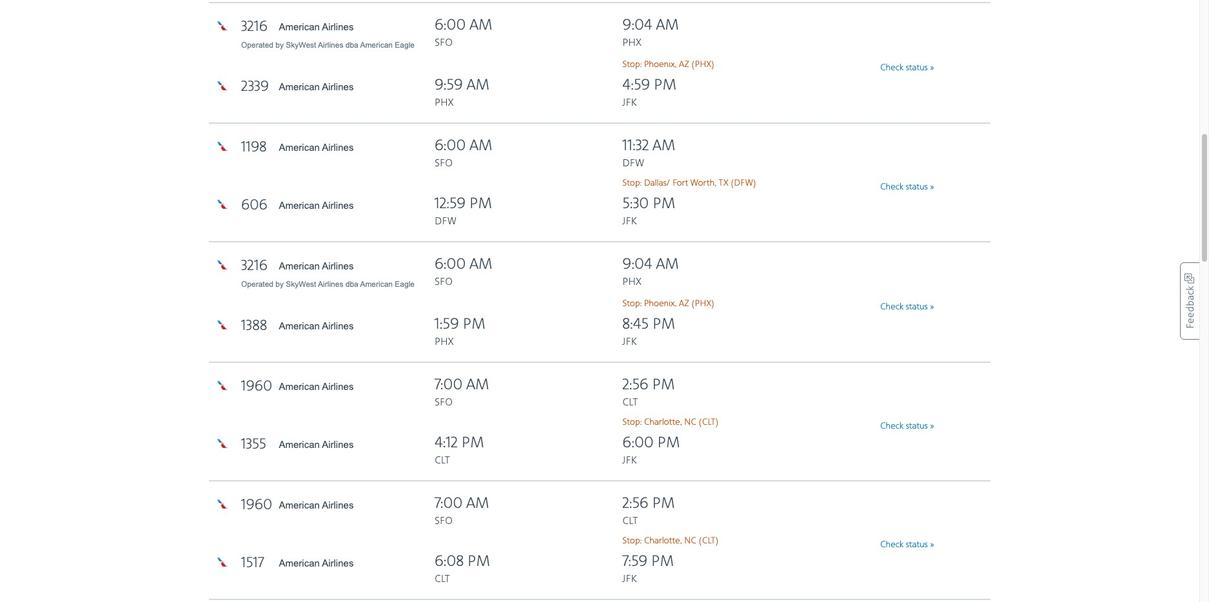 Task type: describe. For each thing, give the bounding box(es) containing it.
american airlines for second american airlines icon from the bottom of the page
[[279, 381, 354, 392]]

sfo for 1st american airlines icon
[[435, 157, 453, 170]]

6:00 for fourth american airlines image from the top
[[435, 255, 466, 274]]

7:00 for second american airlines icon from the bottom of the page
[[435, 376, 463, 395]]

eagle for first american airlines image from the top of the page
[[395, 41, 415, 50]]

4:59
[[623, 76, 650, 95]]

skywest for first american airlines image from the top of the page
[[286, 41, 316, 50]]

3216 for fourth american airlines image from the top
[[241, 257, 268, 275]]

jfk for 8:45 pm
[[623, 336, 637, 348]]

american for sixth american airlines image
[[279, 439, 320, 450]]

american for first american airlines image from the top of the page
[[279, 21, 320, 32]]

american airlines for first american airlines image from the top of the page
[[279, 21, 354, 32]]

1 nc from the top
[[685, 417, 697, 428]]

1960 for second american airlines icon from the bottom of the page
[[241, 378, 272, 395]]

1517
[[241, 555, 264, 572]]

5:30 pm jfk
[[623, 195, 676, 228]]

2339
[[241, 78, 269, 95]]

2 charlotte, from the top
[[644, 536, 682, 546]]

check status link for first american airlines image from the top of the page
[[881, 62, 935, 73]]

1 stop: phoenix, az (phx) from the top
[[623, 59, 715, 70]]

2 american airlines image from the top
[[216, 79, 228, 92]]

check status link for 1st american airlines icon
[[881, 182, 935, 192]]

phx inside 9:59 am phx
[[435, 97, 454, 109]]

7:00 am sfo for second american airlines icon from the bottom of the page
[[435, 376, 490, 409]]

operated by skywest airlines dba american eagle for first american airlines image from the top of the page
[[241, 41, 415, 50]]

american airlines for fifth american airlines image from the bottom of the page
[[279, 200, 354, 211]]

8:45
[[623, 315, 649, 334]]

606
[[241, 197, 268, 214]]

phx inside 1:59 pm phx
[[435, 336, 454, 348]]

1960 for first american airlines icon from the bottom
[[241, 497, 272, 514]]

4:12 pm clt
[[435, 434, 485, 467]]

pm inside 1:59 pm phx
[[463, 315, 486, 334]]

2 stop: phoenix, az (phx) from the top
[[623, 299, 715, 309]]

2 phoenix, from the top
[[644, 299, 677, 309]]

2 stop: charlotte, nc (clt) from the top
[[623, 536, 719, 546]]

american airlines for 2nd american airlines image from the top of the page
[[279, 81, 354, 92]]

check for fourth american airlines image from the top
[[881, 302, 904, 312]]

dfw for 11:32 am
[[623, 157, 645, 170]]

9:04 for "check status" link related to first american airlines image from the top of the page
[[623, 16, 653, 35]]

pm inside the 12:59 pm dfw
[[470, 195, 493, 213]]

american airlines for 1st american airlines icon
[[279, 142, 354, 153]]

4 stop: from the top
[[623, 417, 642, 428]]

stop: dallas/ fort worth, tx (dfw)
[[623, 178, 757, 188]]

3216 for first american airlines image from the top of the page
[[241, 18, 268, 35]]

check status for 1st american airlines icon's "check status" link
[[881, 182, 928, 192]]

american airlines for sixth american airlines image
[[279, 439, 354, 450]]

jfk for 5:30 pm
[[623, 215, 637, 228]]

dba for first american airlines image from the top of the page
[[346, 41, 359, 50]]

2 (clt) from the top
[[699, 536, 719, 546]]

7:59 pm jfk
[[623, 553, 675, 586]]

5 stop: from the top
[[623, 536, 642, 546]]

operated for first american airlines image from the top of the page
[[241, 41, 274, 50]]

6:08 pm clt
[[435, 553, 491, 586]]

7:59
[[623, 553, 648, 572]]

american for 2nd american airlines image from the top of the page
[[279, 81, 320, 92]]

fort
[[673, 178, 689, 188]]

pm inside 7:59 pm jfk
[[652, 553, 675, 572]]

american airlines for first american airlines icon from the bottom
[[279, 500, 354, 511]]

9:04 am phx for first american airlines image from the top of the page
[[623, 16, 679, 49]]

1 charlotte, from the top
[[644, 417, 682, 428]]

dfw for 12:59 pm
[[435, 215, 457, 228]]

9:04 for "check status" link for fourth american airlines image from the top
[[623, 255, 653, 274]]

2:56 pm clt for second american airlines icon from the bottom of the page
[[623, 376, 676, 409]]

8:45 pm jfk
[[623, 315, 676, 348]]

1 az from the top
[[679, 59, 690, 70]]

6:00 am sfo for fourth american airlines image from the top
[[435, 255, 493, 288]]

check status for first american airlines icon from the bottom's "check status" link
[[881, 540, 928, 551]]

by for fourth american airlines image from the top
[[276, 280, 284, 289]]

12:59
[[435, 195, 466, 213]]

leave feedback, opens external site in new window image
[[1181, 262, 1200, 340]]

sfo for fourth american airlines image from the top
[[435, 276, 453, 288]]

4 american airlines image from the top
[[216, 259, 228, 272]]

6:00 am sfo for 1st american airlines icon
[[435, 137, 493, 170]]

am inside 9:59 am phx
[[467, 76, 490, 95]]

4:12
[[435, 434, 458, 453]]

9:59 am phx
[[435, 76, 490, 109]]

pm inside 5:30 pm jfk
[[653, 195, 676, 213]]

6:00 for 1st american airlines icon
[[435, 137, 466, 155]]



Task type: vqa. For each thing, say whether or not it's contained in the screenshot.


Task type: locate. For each thing, give the bounding box(es) containing it.
charlotte,
[[644, 417, 682, 428], [644, 536, 682, 546]]

0 vertical spatial 7:00 am sfo
[[435, 376, 490, 409]]

1 stop: from the top
[[623, 59, 642, 70]]

1 7:00 from the top
[[435, 376, 463, 395]]

1 vertical spatial operated
[[241, 280, 274, 289]]

1 1960 from the top
[[241, 378, 272, 395]]

stop: up the 6:00 pm jfk
[[623, 417, 642, 428]]

0 vertical spatial by
[[276, 41, 284, 50]]

6:00 pm jfk
[[623, 434, 681, 467]]

3 6:00 am sfo from the top
[[435, 255, 493, 288]]

1 vertical spatial dba
[[346, 280, 359, 289]]

1 9:04 from the top
[[623, 16, 653, 35]]

(dfw)
[[731, 178, 757, 188]]

1 stop: charlotte, nc (clt) from the top
[[623, 417, 719, 428]]

8 american airlines from the top
[[279, 439, 354, 450]]

american airlines image
[[216, 140, 228, 153], [216, 379, 228, 392], [216, 498, 228, 511]]

dfw inside the 12:59 pm dfw
[[435, 215, 457, 228]]

7:00 am sfo for first american airlines icon from the bottom
[[435, 495, 490, 528]]

1960 up 1355
[[241, 378, 272, 395]]

dba
[[346, 41, 359, 50], [346, 280, 359, 289]]

2 american airlines from the top
[[279, 81, 354, 92]]

2 jfk from the top
[[623, 215, 637, 228]]

2:56 for second american airlines icon from the bottom of the page "check status" link
[[623, 376, 649, 395]]

2 stop: from the top
[[623, 178, 642, 188]]

clt inside 6:08 pm clt
[[435, 574, 450, 586]]

1 skywest from the top
[[286, 41, 316, 50]]

2 check status link from the top
[[881, 182, 935, 192]]

6:00 inside the 6:00 pm jfk
[[623, 434, 654, 453]]

0 vertical spatial 6:00 am sfo
[[435, 16, 493, 49]]

by for first american airlines image from the top of the page
[[276, 41, 284, 50]]

1:59
[[435, 315, 459, 334]]

1960
[[241, 378, 272, 395], [241, 497, 272, 514]]

1388
[[241, 317, 267, 335]]

stop: phoenix, az (phx) up '4:59 pm jfk'
[[623, 59, 715, 70]]

2 by from the top
[[276, 280, 284, 289]]

2:56 for first american airlines icon from the bottom's "check status" link
[[623, 495, 649, 514]]

2 vertical spatial american airlines image
[[216, 498, 228, 511]]

sfo up 12:59 at the top left of the page
[[435, 157, 453, 170]]

1 vertical spatial (clt)
[[699, 536, 719, 546]]

1 vertical spatial 9:04 am phx
[[623, 255, 679, 288]]

7 american airlines from the top
[[279, 381, 354, 392]]

1 7:00 am sfo from the top
[[435, 376, 490, 409]]

sfo
[[435, 37, 453, 49], [435, 157, 453, 170], [435, 276, 453, 288], [435, 397, 453, 409], [435, 515, 453, 528]]

check status for second american airlines icon from the bottom of the page "check status" link
[[881, 422, 928, 432]]

jfk inside 5:30 pm jfk
[[623, 215, 637, 228]]

11:32
[[623, 137, 649, 155]]

check for first american airlines image from the top of the page
[[881, 62, 904, 73]]

7:00 am sfo up 4:12
[[435, 376, 490, 409]]

status for second american airlines icon from the bottom of the page "check status" link
[[906, 422, 928, 432]]

pm
[[654, 76, 677, 95], [470, 195, 493, 213], [653, 195, 676, 213], [463, 315, 486, 334], [653, 315, 676, 334], [653, 376, 676, 395], [462, 434, 485, 453], [658, 434, 681, 453], [653, 495, 676, 514], [468, 553, 491, 572], [652, 553, 675, 572]]

1 vertical spatial 9:04
[[623, 255, 653, 274]]

american airlines for fourth american airlines image from the top
[[279, 261, 354, 272]]

6 american airlines image from the top
[[216, 437, 228, 450]]

check for first american airlines icon from the bottom
[[881, 540, 904, 551]]

worth,
[[691, 178, 717, 188]]

(clt)
[[699, 417, 719, 428], [699, 536, 719, 546]]

11:32 am dfw
[[623, 137, 676, 170]]

0 vertical spatial operated by skywest airlines dba american eagle
[[241, 41, 415, 50]]

1 9:04 am phx from the top
[[623, 16, 679, 49]]

check for second american airlines icon from the bottom of the page
[[881, 422, 904, 432]]

check status link for second american airlines icon from the bottom of the page
[[881, 422, 935, 432]]

6:00 am sfo for first american airlines image from the top of the page
[[435, 16, 493, 49]]

stop: phoenix, az (phx) up 8:45 pm jfk
[[623, 299, 715, 309]]

american for second american airlines icon from the bottom of the page
[[279, 381, 320, 392]]

check status link
[[881, 62, 935, 73], [881, 182, 935, 192], [881, 302, 935, 312], [881, 422, 935, 432], [881, 540, 935, 551]]

3 american airlines image from the top
[[216, 498, 228, 511]]

2 operated by skywest airlines dba american eagle from the top
[[241, 280, 415, 289]]

stop: charlotte, nc (clt) up 7:59 pm jfk
[[623, 536, 719, 546]]

operated up 2339
[[241, 41, 274, 50]]

1 jfk from the top
[[623, 97, 637, 109]]

2 vertical spatial 6:00 am sfo
[[435, 255, 493, 288]]

3 stop: from the top
[[623, 299, 642, 309]]

0 vertical spatial 7:00
[[435, 376, 463, 395]]

3 check status link from the top
[[881, 302, 935, 312]]

skywest for fourth american airlines image from the top
[[286, 280, 316, 289]]

1 sfo from the top
[[435, 37, 453, 49]]

10 american airlines from the top
[[279, 558, 354, 569]]

0 vertical spatial (clt)
[[699, 417, 719, 428]]

sfo for second american airlines icon from the bottom of the page
[[435, 397, 453, 409]]

0 vertical spatial 2:56 pm clt
[[623, 376, 676, 409]]

2 2:56 pm clt from the top
[[623, 495, 676, 528]]

5 american airlines from the top
[[279, 261, 354, 272]]

0 vertical spatial 2:56
[[623, 376, 649, 395]]

5:30
[[623, 195, 649, 213]]

2 status from the top
[[906, 182, 928, 192]]

7:00
[[435, 376, 463, 395], [435, 495, 463, 514]]

1 vertical spatial 2:56 pm clt
[[623, 495, 676, 528]]

phoenix, up '4:59 pm jfk'
[[644, 59, 677, 70]]

1 vertical spatial phoenix,
[[644, 299, 677, 309]]

jfk inside the 6:00 pm jfk
[[623, 455, 637, 467]]

1 dba from the top
[[346, 41, 359, 50]]

6 american airlines from the top
[[279, 321, 354, 332]]

jfk inside 7:59 pm jfk
[[623, 574, 637, 586]]

1 phoenix, from the top
[[644, 59, 677, 70]]

6:00 am sfo up 9:59
[[435, 16, 493, 49]]

sfo for first american airlines icon from the bottom
[[435, 515, 453, 528]]

1 vertical spatial 6:00 am sfo
[[435, 137, 493, 170]]

operated up 1388
[[241, 280, 274, 289]]

check status for "check status" link for fourth american airlines image from the top
[[881, 302, 928, 312]]

1 vertical spatial az
[[679, 299, 690, 309]]

phx up 4:59
[[623, 37, 642, 49]]

pm inside 6:08 pm clt
[[468, 553, 491, 572]]

2 1960 from the top
[[241, 497, 272, 514]]

dba for fourth american airlines image from the top
[[346, 280, 359, 289]]

american airlines for seventh american airlines image
[[279, 558, 354, 569]]

1 operated from the top
[[241, 41, 274, 50]]

clt down 6:08
[[435, 574, 450, 586]]

pm inside "4:12 pm clt"
[[462, 434, 485, 453]]

jfk for 6:00 pm
[[623, 455, 637, 467]]

1 by from the top
[[276, 41, 284, 50]]

2:56
[[623, 376, 649, 395], [623, 495, 649, 514]]

operated by skywest airlines dba american eagle
[[241, 41, 415, 50], [241, 280, 415, 289]]

jfk
[[623, 97, 637, 109], [623, 215, 637, 228], [623, 336, 637, 348], [623, 455, 637, 467], [623, 574, 637, 586]]

0 vertical spatial charlotte,
[[644, 417, 682, 428]]

stop: up 4:59
[[623, 59, 642, 70]]

4 check from the top
[[881, 422, 904, 432]]

1 status from the top
[[906, 62, 928, 73]]

1355
[[241, 436, 266, 454]]

1 (phx) from the top
[[692, 59, 715, 70]]

2:56 pm clt
[[623, 376, 676, 409], [623, 495, 676, 528]]

charlotte, up the 6:00 pm jfk
[[644, 417, 682, 428]]

nc
[[685, 417, 697, 428], [685, 536, 697, 546]]

2 check from the top
[[881, 182, 904, 192]]

sfo up 6:08
[[435, 515, 453, 528]]

dallas/
[[644, 178, 671, 188]]

5 jfk from the top
[[623, 574, 637, 586]]

2 az from the top
[[679, 299, 690, 309]]

2 2:56 from the top
[[623, 495, 649, 514]]

6:08
[[435, 553, 464, 572]]

1 american airlines from the top
[[279, 21, 354, 32]]

1 vertical spatial 7:00 am sfo
[[435, 495, 490, 528]]

sfo for first american airlines image from the top of the page
[[435, 37, 453, 49]]

2 dba from the top
[[346, 280, 359, 289]]

stop:
[[623, 59, 642, 70], [623, 178, 642, 188], [623, 299, 642, 309], [623, 417, 642, 428], [623, 536, 642, 546]]

3 american airlines image from the top
[[216, 198, 228, 211]]

1 check from the top
[[881, 62, 904, 73]]

phoenix, up 8:45 pm jfk
[[644, 299, 677, 309]]

4 check status from the top
[[881, 422, 928, 432]]

dfw down 11:32
[[623, 157, 645, 170]]

1 check status from the top
[[881, 62, 928, 73]]

4 jfk from the top
[[623, 455, 637, 467]]

2 check status from the top
[[881, 182, 928, 192]]

american airlines
[[279, 21, 354, 32], [279, 81, 354, 92], [279, 142, 354, 153], [279, 200, 354, 211], [279, 261, 354, 272], [279, 321, 354, 332], [279, 381, 354, 392], [279, 439, 354, 450], [279, 500, 354, 511], [279, 558, 354, 569]]

9:04 am phx up 8:45
[[623, 255, 679, 288]]

2 3216 from the top
[[241, 257, 268, 275]]

jfk inside '4:59 pm jfk'
[[623, 97, 637, 109]]

0 vertical spatial eagle
[[395, 41, 415, 50]]

az
[[679, 59, 690, 70], [679, 299, 690, 309]]

7:00 am sfo
[[435, 376, 490, 409], [435, 495, 490, 528]]

1 vertical spatial by
[[276, 280, 284, 289]]

5 check status from the top
[[881, 540, 928, 551]]

check
[[881, 62, 904, 73], [881, 182, 904, 192], [881, 302, 904, 312], [881, 422, 904, 432], [881, 540, 904, 551]]

3216 up 1388
[[241, 257, 268, 275]]

0 vertical spatial 3216
[[241, 18, 268, 35]]

phx up 8:45
[[623, 276, 642, 288]]

1 american airlines image from the top
[[216, 140, 228, 153]]

1 vertical spatial nc
[[685, 536, 697, 546]]

eagle
[[395, 41, 415, 50], [395, 280, 415, 289]]

dfw down 12:59 at the top left of the page
[[435, 215, 457, 228]]

6:00 am sfo up 12:59 at the top left of the page
[[435, 137, 493, 170]]

charlotte, up 7:59 pm jfk
[[644, 536, 682, 546]]

american airlines for 3rd american airlines image from the bottom of the page
[[279, 321, 354, 332]]

stop: charlotte, nc (clt) up the 6:00 pm jfk
[[623, 417, 719, 428]]

5 check from the top
[[881, 540, 904, 551]]

check for 1st american airlines icon
[[881, 182, 904, 192]]

phoenix,
[[644, 59, 677, 70], [644, 299, 677, 309]]

status for first american airlines icon from the bottom's "check status" link
[[906, 540, 928, 551]]

american for fifth american airlines image from the bottom of the page
[[279, 200, 320, 211]]

stop: up 8:45
[[623, 299, 642, 309]]

2 american airlines image from the top
[[216, 379, 228, 392]]

1 american airlines image from the top
[[216, 19, 228, 32]]

2 sfo from the top
[[435, 157, 453, 170]]

clt
[[623, 397, 638, 409], [435, 455, 450, 467], [623, 515, 638, 528], [435, 574, 450, 586]]

1 vertical spatial 1960
[[241, 497, 272, 514]]

2:56 pm clt up the 6:00 pm jfk
[[623, 376, 676, 409]]

pm inside 8:45 pm jfk
[[653, 315, 676, 334]]

status for "check status" link related to first american airlines image from the top of the page
[[906, 62, 928, 73]]

1 check status link from the top
[[881, 62, 935, 73]]

4 sfo from the top
[[435, 397, 453, 409]]

sfo up 4:12
[[435, 397, 453, 409]]

3216 up 2339
[[241, 18, 268, 35]]

jfk for 4:59 pm
[[623, 97, 637, 109]]

0 vertical spatial american airlines image
[[216, 140, 228, 153]]

jfk inside 8:45 pm jfk
[[623, 336, 637, 348]]

clt up the 6:00 pm jfk
[[623, 397, 638, 409]]

airlines
[[322, 21, 354, 32], [318, 41, 344, 50], [322, 81, 354, 92], [322, 142, 354, 153], [322, 200, 354, 211], [322, 261, 354, 272], [318, 280, 344, 289], [322, 321, 354, 332], [322, 381, 354, 392], [322, 439, 354, 450], [322, 500, 354, 511], [322, 558, 354, 569]]

2 9:04 am phx from the top
[[623, 255, 679, 288]]

by
[[276, 41, 284, 50], [276, 280, 284, 289]]

7:00 down "4:12 pm clt"
[[435, 495, 463, 514]]

clt down 4:12
[[435, 455, 450, 467]]

5 check status link from the top
[[881, 540, 935, 551]]

9:04
[[623, 16, 653, 35], [623, 255, 653, 274]]

0 vertical spatial az
[[679, 59, 690, 70]]

0 vertical spatial phoenix,
[[644, 59, 677, 70]]

2 6:00 am sfo from the top
[[435, 137, 493, 170]]

1 vertical spatial american airlines image
[[216, 379, 228, 392]]

status for 1st american airlines icon's "check status" link
[[906, 182, 928, 192]]

2 9:04 from the top
[[623, 255, 653, 274]]

3 american airlines from the top
[[279, 142, 354, 153]]

9:04 up 4:59
[[623, 16, 653, 35]]

stop: phoenix, az (phx)
[[623, 59, 715, 70], [623, 299, 715, 309]]

1 vertical spatial stop: phoenix, az (phx)
[[623, 299, 715, 309]]

1 vertical spatial skywest
[[286, 280, 316, 289]]

american for first american airlines icon from the bottom
[[279, 500, 320, 511]]

9 american airlines from the top
[[279, 500, 354, 511]]

american for fourth american airlines image from the top
[[279, 261, 320, 272]]

5 american airlines image from the top
[[216, 319, 228, 332]]

3 status from the top
[[906, 302, 928, 312]]

0 vertical spatial dfw
[[623, 157, 645, 170]]

dfw inside 11:32 am dfw
[[623, 157, 645, 170]]

1 vertical spatial dfw
[[435, 215, 457, 228]]

9:59
[[435, 76, 463, 95]]

2 7:00 from the top
[[435, 495, 463, 514]]

2 nc from the top
[[685, 536, 697, 546]]

1 vertical spatial eagle
[[395, 280, 415, 289]]

sfo up 9:59
[[435, 37, 453, 49]]

12:59 pm dfw
[[435, 195, 493, 228]]

2 eagle from the top
[[395, 280, 415, 289]]

american
[[279, 21, 320, 32], [360, 41, 393, 50], [279, 81, 320, 92], [279, 142, 320, 153], [279, 200, 320, 211], [279, 261, 320, 272], [360, 280, 393, 289], [279, 321, 320, 332], [279, 381, 320, 392], [279, 439, 320, 450], [279, 500, 320, 511], [279, 558, 320, 569]]

0 vertical spatial operated
[[241, 41, 274, 50]]

0 vertical spatial dba
[[346, 41, 359, 50]]

2 (phx) from the top
[[692, 299, 715, 309]]

stop: charlotte, nc (clt)
[[623, 417, 719, 428], [623, 536, 719, 546]]

operated for fourth american airlines image from the top
[[241, 280, 274, 289]]

2:56 down 8:45 pm jfk
[[623, 376, 649, 395]]

0 vertical spatial 1960
[[241, 378, 272, 395]]

9:04 down 5:30 pm jfk
[[623, 255, 653, 274]]

4:59 pm jfk
[[623, 76, 677, 109]]

pm inside '4:59 pm jfk'
[[654, 76, 677, 95]]

0 vertical spatial skywest
[[286, 41, 316, 50]]

sfo up 1:59 on the left bottom
[[435, 276, 453, 288]]

0 vertical spatial stop: charlotte, nc (clt)
[[623, 417, 719, 428]]

0 horizontal spatial dfw
[[435, 215, 457, 228]]

3 check from the top
[[881, 302, 904, 312]]

check status link for fourth american airlines image from the top
[[881, 302, 935, 312]]

0 vertical spatial nc
[[685, 417, 697, 428]]

phx down 9:59
[[435, 97, 454, 109]]

2:56 down the 6:00 pm jfk
[[623, 495, 649, 514]]

5 sfo from the top
[[435, 515, 453, 528]]

dfw
[[623, 157, 645, 170], [435, 215, 457, 228]]

1 vertical spatial stop: charlotte, nc (clt)
[[623, 536, 719, 546]]

9:04 am phx for fourth american airlines image from the top
[[623, 255, 679, 288]]

2 operated from the top
[[241, 280, 274, 289]]

1 6:00 am sfo from the top
[[435, 16, 493, 49]]

7 american airlines image from the top
[[216, 556, 228, 569]]

1 horizontal spatial dfw
[[623, 157, 645, 170]]

6:00 for first american airlines image from the top of the page
[[435, 16, 466, 35]]

american for 1st american airlines icon
[[279, 142, 320, 153]]

check status link for first american airlines icon from the bottom
[[881, 540, 935, 551]]

7:00 am sfo up 6:08
[[435, 495, 490, 528]]

1 2:56 from the top
[[623, 376, 649, 395]]

1 operated by skywest airlines dba american eagle from the top
[[241, 41, 415, 50]]

5 status from the top
[[906, 540, 928, 551]]

1 vertical spatial charlotte,
[[644, 536, 682, 546]]

stop: up 5:30
[[623, 178, 642, 188]]

jfk for 7:59 pm
[[623, 574, 637, 586]]

american for seventh american airlines image
[[279, 558, 320, 569]]

am inside 11:32 am dfw
[[653, 137, 676, 155]]

9:04 am phx up 4:59
[[623, 16, 679, 49]]

6:00 am sfo up 1:59 on the left bottom
[[435, 255, 493, 288]]

6:00 am sfo
[[435, 16, 493, 49], [435, 137, 493, 170], [435, 255, 493, 288]]

7:00 for first american airlines icon from the bottom
[[435, 495, 463, 514]]

3 sfo from the top
[[435, 276, 453, 288]]

operated by skywest airlines dba american eagle for fourth american airlines image from the top
[[241, 280, 415, 289]]

american for 3rd american airlines image from the bottom of the page
[[279, 321, 320, 332]]

1960 up 1517
[[241, 497, 272, 514]]

am
[[470, 16, 493, 35], [657, 16, 679, 35], [467, 76, 490, 95], [470, 137, 493, 155], [653, 137, 676, 155], [470, 255, 493, 274], [657, 255, 679, 274], [467, 376, 490, 395], [467, 495, 490, 514]]

2:56 pm clt up 7:59
[[623, 495, 676, 528]]

6:00
[[435, 16, 466, 35], [435, 137, 466, 155], [435, 255, 466, 274], [623, 434, 654, 453]]

operated
[[241, 41, 274, 50], [241, 280, 274, 289]]

0 vertical spatial (phx)
[[692, 59, 715, 70]]

american airlines image
[[216, 19, 228, 32], [216, 79, 228, 92], [216, 198, 228, 211], [216, 259, 228, 272], [216, 319, 228, 332], [216, 437, 228, 450], [216, 556, 228, 569]]

skywest
[[286, 41, 316, 50], [286, 280, 316, 289]]

0 vertical spatial 9:04
[[623, 16, 653, 35]]

status for "check status" link for fourth american airlines image from the top
[[906, 302, 928, 312]]

4 american airlines from the top
[[279, 200, 354, 211]]

7:00 down 1:59 pm phx
[[435, 376, 463, 395]]

phx down 1:59 on the left bottom
[[435, 336, 454, 348]]

3216
[[241, 18, 268, 35], [241, 257, 268, 275]]

3 jfk from the top
[[623, 336, 637, 348]]

1 (clt) from the top
[[699, 417, 719, 428]]

3 check status from the top
[[881, 302, 928, 312]]

1:59 pm phx
[[435, 315, 486, 348]]

1 vertical spatial 7:00
[[435, 495, 463, 514]]

stop: up 7:59
[[623, 536, 642, 546]]

1 eagle from the top
[[395, 41, 415, 50]]

0 vertical spatial 9:04 am phx
[[623, 16, 679, 49]]

eagle for fourth american airlines image from the top
[[395, 280, 415, 289]]

1 2:56 pm clt from the top
[[623, 376, 676, 409]]

1 vertical spatial 2:56
[[623, 495, 649, 514]]

1 vertical spatial 3216
[[241, 257, 268, 275]]

1 vertical spatial (phx)
[[692, 299, 715, 309]]

4 check status link from the top
[[881, 422, 935, 432]]

1 vertical spatial operated by skywest airlines dba american eagle
[[241, 280, 415, 289]]

pm inside the 6:00 pm jfk
[[658, 434, 681, 453]]

tx
[[719, 178, 729, 188]]

9:04 am phx
[[623, 16, 679, 49], [623, 255, 679, 288]]

phx
[[623, 37, 642, 49], [435, 97, 454, 109], [623, 276, 642, 288], [435, 336, 454, 348]]

check status for "check status" link related to first american airlines image from the top of the page
[[881, 62, 928, 73]]

1 3216 from the top
[[241, 18, 268, 35]]

2:56 pm clt for first american airlines icon from the bottom
[[623, 495, 676, 528]]

4 status from the top
[[906, 422, 928, 432]]

clt up 7:59
[[623, 515, 638, 528]]

status
[[906, 62, 928, 73], [906, 182, 928, 192], [906, 302, 928, 312], [906, 422, 928, 432], [906, 540, 928, 551]]

0 vertical spatial stop: phoenix, az (phx)
[[623, 59, 715, 70]]

clt inside "4:12 pm clt"
[[435, 455, 450, 467]]

(phx)
[[692, 59, 715, 70], [692, 299, 715, 309]]

check status
[[881, 62, 928, 73], [881, 182, 928, 192], [881, 302, 928, 312], [881, 422, 928, 432], [881, 540, 928, 551]]

1198
[[241, 139, 267, 156]]



